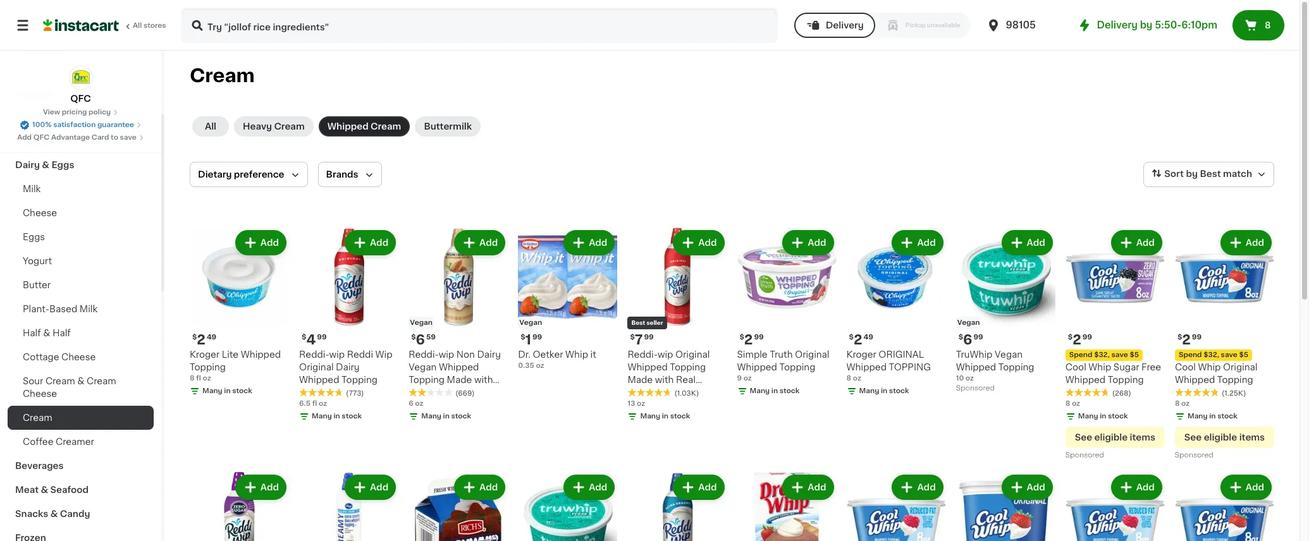 Task type: vqa. For each thing, say whether or not it's contained in the screenshot.
Passionfruit,
no



Task type: locate. For each thing, give the bounding box(es) containing it.
1 horizontal spatial whip
[[1089, 363, 1111, 372]]

snacks
[[15, 510, 48, 519]]

1 $ 2 49 from the left
[[192, 333, 216, 347]]

topping inside reddi-wip reddi wip original dairy whipped topping
[[342, 376, 377, 385]]

4 2 from the left
[[1073, 333, 1081, 347]]

original down $ 4 99
[[299, 363, 334, 372]]

1 horizontal spatial by
[[1186, 170, 1198, 178]]

2 horizontal spatial wip
[[658, 350, 673, 359]]

view
[[43, 109, 60, 116]]

1 horizontal spatial fl
[[312, 400, 317, 407]]

1 horizontal spatial eligible
[[1204, 433, 1237, 442]]

0 horizontal spatial $5
[[1130, 352, 1139, 359]]

0 horizontal spatial milk
[[23, 185, 41, 194]]

topping inside 'cool whip sugar free whipped topping'
[[1108, 376, 1144, 385]]

1 horizontal spatial spend $32, save $5
[[1179, 352, 1248, 359]]

dairy inside reddi-wip reddi wip original dairy whipped topping
[[336, 363, 360, 372]]

heavy cream
[[243, 122, 305, 131]]

& down produce
[[42, 161, 49, 169]]

0 horizontal spatial cool
[[1065, 363, 1086, 372]]

sort by
[[1164, 170, 1198, 178]]

spend for cool whip original whipped topping
[[1179, 352, 1202, 359]]

all stores
[[133, 22, 166, 29]]

whip for cool whip sugar free whipped topping
[[1089, 363, 1111, 372]]

0 horizontal spatial wip
[[329, 350, 345, 359]]

$ 2 99 for cool whip sugar free whipped topping
[[1068, 333, 1092, 347]]

$ 2 49
[[192, 333, 216, 347], [849, 333, 873, 347]]

1 horizontal spatial $ 2 99
[[1068, 333, 1092, 347]]

cream down cottage cheese
[[45, 377, 75, 386]]

based
[[49, 305, 77, 314]]

1 vertical spatial eggs
[[23, 233, 45, 242]]

99 right 1
[[532, 334, 542, 341]]

many down kroger original whipped topping 8 oz
[[859, 388, 879, 395]]

2 8 oz from the left
[[1175, 400, 1190, 407]]

0 horizontal spatial eggs
[[23, 233, 45, 242]]

reddi- for 4
[[299, 350, 329, 359]]

see
[[1075, 433, 1092, 442], [1184, 433, 1202, 442]]

delivery inside the delivery button
[[826, 21, 864, 30]]

cool right free
[[1175, 363, 1196, 372]]

2 horizontal spatial milk
[[445, 388, 463, 397]]

49
[[207, 334, 216, 341], [864, 334, 873, 341]]

$ up 'cool whip sugar free whipped topping'
[[1068, 334, 1073, 341]]

best left seller
[[631, 320, 645, 326]]

with inside the reddi-wip non dairy vegan whipped topping made with almond milk
[[474, 376, 493, 385]]

1 8 oz from the left
[[1065, 400, 1080, 407]]

8 $ from the left
[[630, 334, 635, 341]]

6 $ from the left
[[1068, 334, 1073, 341]]

1 horizontal spatial wip
[[439, 350, 454, 359]]

save for cool whip sugar free whipped topping
[[1111, 352, 1128, 359]]

whip left it
[[565, 350, 588, 359]]

vegan inside truwhip vegan whipped topping 10 oz
[[995, 350, 1023, 359]]

$
[[192, 334, 197, 341], [302, 334, 306, 341], [521, 334, 525, 341], [740, 334, 744, 341], [849, 334, 854, 341], [1068, 334, 1073, 341], [411, 334, 416, 341], [630, 334, 635, 341], [959, 334, 963, 341], [1177, 334, 1182, 341]]

1 2 from the left
[[197, 333, 205, 347]]

& for eggs
[[42, 161, 49, 169]]

$ up reddi-wip reddi wip original dairy whipped topping
[[302, 334, 306, 341]]

99 up the 'cool whip original whipped topping'
[[1192, 334, 1202, 341]]

$ 2 49 up kroger lite whipped topping 8 fl oz
[[192, 333, 216, 347]]

add qfc advantage card to save
[[17, 134, 137, 141]]

6 down almond in the bottom left of the page
[[409, 400, 413, 407]]

2 wip from the left
[[439, 350, 454, 359]]

0 horizontal spatial $32,
[[1094, 352, 1110, 359]]

0 horizontal spatial fl
[[196, 375, 201, 382]]

original
[[795, 350, 829, 359], [675, 350, 710, 359], [299, 363, 334, 372], [1223, 363, 1257, 372]]

vegan for truwhip vegan whipped topping
[[957, 319, 980, 326]]

3 $ from the left
[[521, 334, 525, 341]]

stock
[[232, 388, 252, 395], [780, 388, 800, 395], [889, 388, 909, 395], [342, 413, 362, 420], [1108, 413, 1128, 420], [451, 413, 471, 420], [670, 413, 690, 420], [1218, 413, 1237, 420]]

vegan inside the reddi-wip non dairy vegan whipped topping made with almond milk
[[409, 363, 437, 372]]

$ up truwhip
[[959, 334, 963, 341]]

original inside reddi-wip original whipped topping made with real cream
[[675, 350, 710, 359]]

cream up brands dropdown button
[[371, 122, 401, 131]]

advantage
[[51, 134, 90, 141]]

0 horizontal spatial see eligible items button
[[1065, 427, 1165, 448]]

6.5 fl oz
[[299, 400, 327, 407]]

whipped inside reddi-wip original whipped topping made with real cream
[[628, 363, 668, 372]]

2 horizontal spatial sponsored badge image
[[1175, 452, 1213, 459]]

almond
[[409, 388, 443, 397]]

original up real
[[675, 350, 710, 359]]

1 see eligible items from the left
[[1075, 433, 1155, 442]]

0 horizontal spatial made
[[447, 376, 472, 385]]

& inside sour cream & cream cheese
[[77, 377, 84, 386]]

99 up the simple
[[754, 334, 764, 341]]

1 horizontal spatial made
[[628, 376, 653, 385]]

all inside all "link"
[[205, 122, 216, 131]]

2 vertical spatial dairy
[[336, 363, 360, 372]]

milk right almond in the bottom left of the page
[[445, 388, 463, 397]]

2 with from the left
[[655, 376, 674, 385]]

wip left non
[[439, 350, 454, 359]]

to
[[111, 134, 118, 141]]

plant-based milk
[[23, 305, 98, 314]]

2 spend $32, save $5 from the left
[[1179, 352, 1248, 359]]

cool for cool whip sugar free whipped topping
[[1065, 363, 1086, 372]]

best inside field
[[1200, 170, 1221, 178]]

reddi- down $ 4 99
[[299, 350, 329, 359]]

100%
[[32, 121, 52, 128]]

2 see from the left
[[1184, 433, 1202, 442]]

coffee creamer link
[[8, 430, 154, 454]]

1 $5 from the left
[[1130, 352, 1139, 359]]

sour cream & cream cheese
[[23, 377, 116, 398]]

1 kroger from the left
[[190, 350, 220, 359]]

items
[[1130, 433, 1155, 442], [1239, 433, 1265, 442]]

0 horizontal spatial sponsored badge image
[[956, 385, 994, 392]]

best seller
[[631, 320, 663, 326]]

oz inside 'dr. oetker whip it 0.35 oz'
[[536, 362, 544, 369]]

by inside field
[[1186, 170, 1198, 178]]

whipped inside the reddi-wip non dairy vegan whipped topping made with almond milk
[[439, 363, 479, 372]]

cool
[[1065, 363, 1086, 372], [1175, 363, 1196, 372]]

0 horizontal spatial 8 oz
[[1065, 400, 1080, 407]]

dairy & eggs link
[[8, 153, 154, 177]]

cream inside reddi-wip original whipped topping made with real cream
[[628, 388, 657, 397]]

items down (268)
[[1130, 433, 1155, 442]]

10
[[956, 375, 964, 382]]

cheese inside 'link'
[[23, 209, 57, 218]]

0 horizontal spatial spend
[[1069, 352, 1092, 359]]

0 vertical spatial eggs
[[51, 161, 74, 169]]

3 wip from the left
[[658, 350, 673, 359]]

view pricing policy link
[[43, 108, 118, 118]]

original inside the 'cool whip original whipped topping'
[[1223, 363, 1257, 372]]

2 2 from the left
[[744, 333, 753, 347]]

in down kroger lite whipped topping 8 fl oz
[[224, 388, 231, 395]]

$ 2 99 up 'cool whip sugar free whipped topping'
[[1068, 333, 1092, 347]]

2 $ from the left
[[302, 334, 306, 341]]

wip inside reddi-wip reddi wip original dairy whipped topping
[[329, 350, 345, 359]]

$32, up the 'cool whip original whipped topping'
[[1204, 352, 1219, 359]]

2 for lite
[[197, 333, 205, 347]]

beverages link
[[8, 454, 154, 478]]

2 horizontal spatial whip
[[1198, 363, 1221, 372]]

cheese up "eggs" link
[[23, 209, 57, 218]]

sugar
[[1114, 363, 1139, 372]]

1 horizontal spatial 8 oz
[[1175, 400, 1190, 407]]

7 $ from the left
[[411, 334, 416, 341]]

see eligible items button for topping
[[1175, 427, 1274, 448]]

items for cool whip sugar free whipped topping
[[1130, 433, 1155, 442]]

topping inside truwhip vegan whipped topping 10 oz
[[998, 363, 1034, 372]]

cottage cheese
[[23, 353, 96, 362]]

0 horizontal spatial half
[[23, 329, 41, 338]]

6:10pm
[[1182, 20, 1217, 30]]

1 vertical spatial by
[[1186, 170, 1198, 178]]

meat
[[15, 486, 39, 495]]

0 vertical spatial all
[[133, 22, 142, 29]]

wip
[[329, 350, 345, 359], [439, 350, 454, 359], [658, 350, 673, 359]]

see eligible items for topping
[[1184, 433, 1265, 442]]

1 horizontal spatial 6
[[416, 333, 425, 347]]

2 horizontal spatial 6
[[963, 333, 972, 347]]

0 horizontal spatial see
[[1075, 433, 1092, 442]]

kroger original whipped topping 8 oz
[[847, 350, 931, 382]]

eggs down advantage
[[51, 161, 74, 169]]

milk down dairy & eggs
[[23, 185, 41, 194]]

$ 2 99 up the 'cool whip original whipped topping'
[[1177, 333, 1202, 347]]

half
[[23, 329, 41, 338], [53, 329, 71, 338]]

many down the 'cool whip original whipped topping'
[[1188, 413, 1208, 420]]

2 $ 2 49 from the left
[[849, 333, 873, 347]]

$ 6 59
[[411, 333, 436, 347]]

2 horizontal spatial dairy
[[477, 350, 501, 359]]

1 eligible from the left
[[1094, 433, 1128, 442]]

6 99 from the left
[[974, 334, 983, 341]]

cool for cool whip original whipped topping
[[1175, 363, 1196, 372]]

1 horizontal spatial save
[[1111, 352, 1128, 359]]

99 inside $ 4 99
[[317, 334, 327, 341]]

1 horizontal spatial spend
[[1179, 352, 1202, 359]]

0 vertical spatial dairy
[[15, 161, 40, 169]]

eligible down (268)
[[1094, 433, 1128, 442]]

49 for original
[[864, 334, 873, 341]]

stores
[[144, 22, 166, 29]]

8 oz down 'cool whip sugar free whipped topping'
[[1065, 400, 1080, 407]]

2 eligible from the left
[[1204, 433, 1237, 442]]

1 see eligible items button from the left
[[1065, 427, 1165, 448]]

0 horizontal spatial by
[[1140, 20, 1153, 30]]

0 vertical spatial best
[[1200, 170, 1221, 178]]

vegan up $ 6 59
[[410, 319, 433, 326]]

1 wip from the left
[[329, 350, 345, 359]]

1 vertical spatial milk
[[80, 305, 98, 314]]

whip
[[565, 350, 588, 359], [1089, 363, 1111, 372], [1198, 363, 1221, 372]]

reddi- inside reddi-wip reddi wip original dairy whipped topping
[[299, 350, 329, 359]]

wip left "reddi"
[[329, 350, 345, 359]]

0 horizontal spatial kroger
[[190, 350, 220, 359]]

0 horizontal spatial see eligible items
[[1075, 433, 1155, 442]]

add button
[[236, 231, 285, 254], [346, 231, 395, 254], [455, 231, 504, 254], [565, 231, 614, 254], [674, 231, 723, 254], [784, 231, 833, 254], [893, 231, 942, 254], [1003, 231, 1052, 254], [1112, 231, 1161, 254], [1222, 231, 1271, 254], [236, 476, 285, 499], [346, 476, 395, 499], [455, 476, 504, 499], [565, 476, 614, 499], [674, 476, 723, 499], [784, 476, 833, 499], [893, 476, 942, 499], [1003, 476, 1052, 499], [1112, 476, 1161, 499], [1222, 476, 1271, 499]]

6
[[416, 333, 425, 347], [963, 333, 972, 347], [409, 400, 413, 407]]

None search field
[[181, 8, 778, 43]]

5 99 from the left
[[644, 334, 654, 341]]

8 oz for cool whip sugar free whipped topping
[[1065, 400, 1080, 407]]

$5 up the 'cool whip original whipped topping'
[[1239, 352, 1248, 359]]

made up (669)
[[447, 376, 472, 385]]

save
[[120, 134, 137, 141], [1111, 352, 1128, 359], [1221, 352, 1238, 359]]

8 inside 8 button
[[1265, 21, 1271, 30]]

original for simple truth original whipped topping 9 oz
[[795, 350, 829, 359]]

2 up 'cool whip sugar free whipped topping'
[[1073, 333, 1081, 347]]

lists link
[[8, 35, 154, 61]]

original inside simple truth original whipped topping 9 oz
[[795, 350, 829, 359]]

1 spend $32, save $5 from the left
[[1069, 352, 1139, 359]]

1 cool from the left
[[1065, 363, 1086, 372]]

2 items from the left
[[1239, 433, 1265, 442]]

whip inside 'dr. oetker whip it 0.35 oz'
[[565, 350, 588, 359]]

49 up kroger original whipped topping 8 oz
[[864, 334, 873, 341]]

2 see eligible items button from the left
[[1175, 427, 1274, 448]]

wip for 7
[[658, 350, 673, 359]]

simple truth original whipped topping 9 oz
[[737, 350, 829, 382]]

5 2 from the left
[[1182, 333, 1191, 347]]

99 up truwhip
[[974, 334, 983, 341]]

eligible down (1.25k)
[[1204, 433, 1237, 442]]

& down the cottage cheese link
[[77, 377, 84, 386]]

1 vertical spatial all
[[205, 122, 216, 131]]

3 reddi- from the left
[[628, 350, 658, 359]]

cool inside 'cool whip sugar free whipped topping'
[[1065, 363, 1086, 372]]

buttermilk
[[424, 122, 472, 131]]

1 vertical spatial dairy
[[477, 350, 501, 359]]

0 horizontal spatial $ 2 99
[[740, 333, 764, 347]]

1 horizontal spatial reddi-
[[409, 350, 439, 359]]

delivery button
[[794, 13, 875, 38]]

0 vertical spatial cheese
[[23, 209, 57, 218]]

vegan up almond in the bottom left of the page
[[409, 363, 437, 372]]

$ up the simple
[[740, 334, 744, 341]]

1 items from the left
[[1130, 433, 1155, 442]]

dr.
[[518, 350, 531, 359]]

kroger inside kroger lite whipped topping 8 fl oz
[[190, 350, 220, 359]]

cool inside the 'cool whip original whipped topping'
[[1175, 363, 1196, 372]]

product group containing 1
[[518, 228, 617, 371]]

0 vertical spatial fl
[[196, 375, 201, 382]]

product group
[[190, 228, 289, 399], [299, 228, 399, 424], [409, 228, 508, 424], [518, 228, 617, 371], [628, 228, 727, 424], [737, 228, 836, 399], [847, 228, 946, 399], [956, 228, 1055, 395], [1065, 228, 1165, 462], [1175, 228, 1274, 462], [190, 472, 289, 541], [299, 472, 399, 541], [409, 472, 508, 541], [518, 472, 617, 541], [628, 472, 727, 541], [737, 472, 836, 541], [847, 472, 946, 541], [956, 472, 1055, 541], [1065, 472, 1165, 541], [1175, 472, 1274, 541]]

save up the 'cool whip original whipped topping'
[[1221, 352, 1238, 359]]

0 horizontal spatial $ 2 49
[[192, 333, 216, 347]]

0 horizontal spatial 49
[[207, 334, 216, 341]]

1 horizontal spatial half
[[53, 329, 71, 338]]

reddi- down $ 6 59
[[409, 350, 439, 359]]

delivery inside delivery by 5:50-6:10pm link
[[1097, 20, 1138, 30]]

0 vertical spatial milk
[[23, 185, 41, 194]]

2 up kroger lite whipped topping 8 fl oz
[[197, 333, 205, 347]]

★★★★★
[[299, 388, 343, 397], [299, 388, 343, 397], [1065, 388, 1110, 397], [1065, 388, 1110, 397], [409, 388, 453, 397], [628, 388, 672, 397], [628, 388, 672, 397], [1175, 388, 1219, 397], [1175, 388, 1219, 397]]

$ 2 99 up the simple
[[740, 333, 764, 347]]

sour
[[23, 377, 43, 386]]

kroger left original
[[847, 350, 876, 359]]

2 vertical spatial cheese
[[23, 390, 57, 398]]

1 horizontal spatial items
[[1239, 433, 1265, 442]]

see for cool whip sugar free whipped topping
[[1075, 433, 1092, 442]]

6 for truwhip vegan whipped topping
[[963, 333, 972, 347]]

whip left sugar
[[1089, 363, 1111, 372]]

wip inside the reddi-wip non dairy vegan whipped topping made with almond milk
[[439, 350, 454, 359]]

stock down (268)
[[1108, 413, 1128, 420]]

$ up kroger lite whipped topping 8 fl oz
[[192, 334, 197, 341]]

2 reddi- from the left
[[409, 350, 439, 359]]

original up (1.25k)
[[1223, 363, 1257, 372]]

meat & seafood
[[15, 486, 89, 495]]

1 99 from the left
[[317, 334, 327, 341]]

1 49 from the left
[[207, 334, 216, 341]]

Search field
[[182, 9, 776, 42]]

$ 1 99
[[521, 333, 542, 347]]

delivery
[[1097, 20, 1138, 30], [826, 21, 864, 30]]

whipped inside kroger lite whipped topping 8 fl oz
[[241, 350, 281, 359]]

1 reddi- from the left
[[299, 350, 329, 359]]

1 horizontal spatial cool
[[1175, 363, 1196, 372]]

1 vertical spatial best
[[631, 320, 645, 326]]

by
[[1140, 20, 1153, 30], [1186, 170, 1198, 178]]

$ inside $ 6 99
[[959, 334, 963, 341]]

spend for cool whip sugar free whipped topping
[[1069, 352, 1092, 359]]

sponsored badge image
[[956, 385, 994, 392], [1065, 452, 1104, 459], [1175, 452, 1213, 459]]

1 horizontal spatial qfc
[[70, 94, 91, 103]]

wip for 6
[[439, 350, 454, 359]]

cool left sugar
[[1065, 363, 1086, 372]]

whipped
[[327, 122, 369, 131], [241, 350, 281, 359], [737, 363, 777, 372], [847, 363, 887, 372], [439, 363, 479, 372], [628, 363, 668, 372], [956, 363, 996, 372], [299, 376, 339, 385], [1065, 376, 1106, 385], [1175, 376, 1215, 385]]

match
[[1223, 170, 1252, 178]]

0 horizontal spatial best
[[631, 320, 645, 326]]

1 horizontal spatial 49
[[864, 334, 873, 341]]

spend $32, save $5
[[1069, 352, 1139, 359], [1179, 352, 1248, 359]]

2 horizontal spatial $ 2 99
[[1177, 333, 1202, 347]]

oz inside kroger lite whipped topping 8 fl oz
[[203, 375, 211, 382]]

reddi- inside reddi-wip original whipped topping made with real cream
[[628, 350, 658, 359]]

99
[[317, 334, 327, 341], [532, 334, 542, 341], [754, 334, 764, 341], [1082, 334, 1092, 341], [644, 334, 654, 341], [974, 334, 983, 341], [1192, 334, 1202, 341]]

2 49 from the left
[[864, 334, 873, 341]]

items for cool whip original whipped topping
[[1239, 433, 1265, 442]]

0 horizontal spatial whip
[[565, 350, 588, 359]]

2 horizontal spatial reddi-
[[628, 350, 658, 359]]

with left real
[[655, 376, 674, 385]]

8 oz for cool whip original whipped topping
[[1175, 400, 1190, 407]]

see for cool whip original whipped topping
[[1184, 433, 1202, 442]]

whipped inside reddi-wip reddi wip original dairy whipped topping
[[299, 376, 339, 385]]

card
[[92, 134, 109, 141]]

original
[[879, 350, 924, 359]]

0 horizontal spatial reddi-
[[299, 350, 329, 359]]

whip inside 'cool whip sugar free whipped topping'
[[1089, 363, 1111, 372]]

0 horizontal spatial with
[[474, 376, 493, 385]]

1 with from the left
[[474, 376, 493, 385]]

all left stores
[[133, 22, 142, 29]]

2 vertical spatial milk
[[445, 388, 463, 397]]

2 horizontal spatial save
[[1221, 352, 1238, 359]]

service type group
[[794, 13, 970, 38]]

Best match Sort by field
[[1144, 162, 1274, 187]]

reddi- for 7
[[628, 350, 658, 359]]

0 horizontal spatial dairy
[[15, 161, 40, 169]]

many in stock
[[202, 388, 252, 395], [750, 388, 800, 395], [859, 388, 909, 395], [312, 413, 362, 420], [1078, 413, 1128, 420], [421, 413, 471, 420], [640, 413, 690, 420], [1188, 413, 1237, 420]]

1 horizontal spatial sponsored badge image
[[1065, 452, 1104, 459]]

see eligible items button down (268)
[[1065, 427, 1165, 448]]

98105 button
[[986, 8, 1062, 43]]

eligible for whipped
[[1094, 433, 1128, 442]]

kroger inside kroger original whipped topping 8 oz
[[847, 350, 876, 359]]

1 horizontal spatial $32,
[[1204, 352, 1219, 359]]

cheese inside sour cream & cream cheese
[[23, 390, 57, 398]]

stock down topping
[[889, 388, 909, 395]]

100% satisfaction guarantee
[[32, 121, 134, 128]]

see eligible items
[[1075, 433, 1155, 442], [1184, 433, 1265, 442]]

spend $32, save $5 up 'cool whip sugar free whipped topping'
[[1069, 352, 1139, 359]]

9 $ from the left
[[959, 334, 963, 341]]

0 vertical spatial by
[[1140, 20, 1153, 30]]

49 up kroger lite whipped topping 8 fl oz
[[207, 334, 216, 341]]

0 horizontal spatial spend $32, save $5
[[1069, 352, 1139, 359]]

2 $ 2 99 from the left
[[1068, 333, 1092, 347]]

many in stock down 6.5 fl oz
[[312, 413, 362, 420]]

stock down simple truth original whipped topping 9 oz
[[780, 388, 800, 395]]

2 99 from the left
[[532, 334, 542, 341]]

half down plant-based milk in the bottom of the page
[[53, 329, 71, 338]]

2 see eligible items from the left
[[1184, 433, 1265, 442]]

8 oz down the 'cool whip original whipped topping'
[[1175, 400, 1190, 407]]

1 made from the left
[[447, 376, 472, 385]]

see eligible items button for whipped
[[1065, 427, 1165, 448]]

& right meat
[[41, 486, 48, 495]]

0 horizontal spatial delivery
[[826, 21, 864, 30]]

0 horizontal spatial eligible
[[1094, 433, 1128, 442]]

cheese down 'sour'
[[23, 390, 57, 398]]

snacks & candy link
[[8, 502, 154, 526]]

wip inside reddi-wip original whipped topping made with real cream
[[658, 350, 673, 359]]

$32, for sugar
[[1094, 352, 1110, 359]]

$ left 59
[[411, 334, 416, 341]]

many
[[202, 388, 222, 395], [750, 388, 770, 395], [859, 388, 879, 395], [312, 413, 332, 420], [1078, 413, 1098, 420], [421, 413, 441, 420], [640, 413, 660, 420], [1188, 413, 1208, 420]]

non
[[456, 350, 475, 359]]

0 horizontal spatial qfc
[[33, 134, 50, 141]]

eggs up yogurt
[[23, 233, 45, 242]]

3 $ 2 99 from the left
[[1177, 333, 1202, 347]]

1 horizontal spatial see
[[1184, 433, 1202, 442]]

whip inside the 'cool whip original whipped topping'
[[1198, 363, 1221, 372]]

1 horizontal spatial best
[[1200, 170, 1221, 178]]

(669)
[[455, 390, 475, 397]]

seller
[[647, 320, 663, 326]]

dairy down "reddi"
[[336, 363, 360, 372]]

1 horizontal spatial see eligible items button
[[1175, 427, 1274, 448]]

3 2 from the left
[[854, 333, 862, 347]]

1 spend from the left
[[1069, 352, 1092, 359]]

1 horizontal spatial with
[[655, 376, 674, 385]]

all link
[[192, 116, 229, 137]]

2 made from the left
[[628, 376, 653, 385]]

best left match
[[1200, 170, 1221, 178]]

0 horizontal spatial all
[[133, 22, 142, 29]]

$ 2 49 for kroger original whipped topping
[[849, 333, 873, 347]]

delivery for delivery by 5:50-6:10pm
[[1097, 20, 1138, 30]]

1 horizontal spatial milk
[[80, 305, 98, 314]]

1 $32, from the left
[[1094, 352, 1110, 359]]

$5
[[1130, 352, 1139, 359], [1239, 352, 1248, 359]]

qfc up view pricing policy link
[[70, 94, 91, 103]]

cheese down half & half link
[[61, 353, 96, 362]]

1 vertical spatial cheese
[[61, 353, 96, 362]]

topping
[[190, 363, 226, 372], [779, 363, 815, 372], [670, 363, 706, 372], [998, 363, 1034, 372], [342, 376, 377, 385], [1108, 376, 1144, 385], [409, 376, 445, 385], [1217, 376, 1253, 385]]

$ 2 99 for cool whip original whipped topping
[[1177, 333, 1202, 347]]

1 horizontal spatial $5
[[1239, 352, 1248, 359]]

2 up kroger original whipped topping 8 oz
[[854, 333, 862, 347]]

0 horizontal spatial items
[[1130, 433, 1155, 442]]

2 $5 from the left
[[1239, 352, 1248, 359]]

2 cool from the left
[[1175, 363, 1196, 372]]

2 spend from the left
[[1179, 352, 1202, 359]]

cream up 13 oz
[[628, 388, 657, 397]]

qfc logo image
[[69, 66, 93, 90]]

2 kroger from the left
[[847, 350, 876, 359]]

dietary preference button
[[190, 162, 308, 187]]

items down (1.25k)
[[1239, 433, 1265, 442]]

$5 up sugar
[[1130, 352, 1139, 359]]

1 $ from the left
[[192, 334, 197, 341]]

product group containing 4
[[299, 228, 399, 424]]

1 see from the left
[[1075, 433, 1092, 442]]

reddi- down $ 7 99
[[628, 350, 658, 359]]

1 horizontal spatial dairy
[[336, 363, 360, 372]]

1 horizontal spatial kroger
[[847, 350, 876, 359]]

in down reddi-wip reddi wip original dairy whipped topping
[[334, 413, 340, 420]]

reddi- inside the reddi-wip non dairy vegan whipped topping made with almond milk
[[409, 350, 439, 359]]

whipped inside whipped cream link
[[327, 122, 369, 131]]

2 $32, from the left
[[1204, 352, 1219, 359]]

1 horizontal spatial $ 2 49
[[849, 333, 873, 347]]

99 right 4 in the bottom of the page
[[317, 334, 327, 341]]

milk right based
[[80, 305, 98, 314]]

1 horizontal spatial all
[[205, 122, 216, 131]]

2 up the simple
[[744, 333, 753, 347]]

with up (669)
[[474, 376, 493, 385]]

fl inside kroger lite whipped topping 8 fl oz
[[196, 375, 201, 382]]

spend $32, save $5 for sugar
[[1069, 352, 1139, 359]]

2 for original
[[854, 333, 862, 347]]

all inside all stores link
[[133, 22, 142, 29]]

3 99 from the left
[[754, 334, 764, 341]]

1 horizontal spatial delivery
[[1097, 20, 1138, 30]]

1 horizontal spatial see eligible items
[[1184, 433, 1265, 442]]

vegan
[[519, 319, 542, 326], [410, 319, 433, 326], [957, 319, 980, 326], [995, 350, 1023, 359], [409, 363, 437, 372]]

spend up the 'cool whip original whipped topping'
[[1179, 352, 1202, 359]]

qfc
[[70, 94, 91, 103], [33, 134, 50, 141]]

&
[[42, 161, 49, 169], [43, 329, 50, 338], [77, 377, 84, 386], [41, 486, 48, 495], [50, 510, 58, 519]]



Task type: describe. For each thing, give the bounding box(es) containing it.
topping inside the reddi-wip non dairy vegan whipped topping made with almond milk
[[409, 376, 445, 385]]

beverages
[[15, 462, 64, 471]]

cool whip original whipped topping
[[1175, 363, 1257, 385]]

$ 6 99
[[959, 333, 983, 347]]

2 half from the left
[[53, 329, 71, 338]]

best for best match
[[1200, 170, 1221, 178]]

98105
[[1006, 20, 1036, 30]]

(773)
[[346, 390, 364, 397]]

topping
[[889, 363, 931, 372]]

stock down (1.25k)
[[1218, 413, 1237, 420]]

cream down the cottage cheese link
[[87, 377, 116, 386]]

(1.03k)
[[674, 390, 699, 397]]

cream up all "link"
[[190, 66, 255, 85]]

$5 for original
[[1239, 352, 1248, 359]]

13
[[628, 400, 635, 407]]

topping inside reddi-wip original whipped topping made with real cream
[[670, 363, 706, 372]]

reddi-wip original whipped topping made with real cream
[[628, 350, 710, 397]]

dietary preference
[[198, 170, 284, 179]]

1 vertical spatial fl
[[312, 400, 317, 407]]

creamer
[[56, 438, 94, 446]]

pricing
[[62, 109, 87, 116]]

$ 4 99
[[302, 333, 327, 347]]

topping inside kroger lite whipped topping 8 fl oz
[[190, 363, 226, 372]]

cheese link
[[8, 201, 154, 225]]

butter link
[[8, 273, 154, 297]]

whipped inside truwhip vegan whipped topping 10 oz
[[956, 363, 996, 372]]

reddi-wip non dairy vegan whipped topping made with almond milk
[[409, 350, 501, 397]]

lists
[[35, 44, 57, 52]]

produce
[[15, 137, 54, 145]]

many in stock down kroger original whipped topping 8 oz
[[859, 388, 909, 395]]

seafood
[[50, 486, 89, 495]]

cream up coffee
[[23, 414, 52, 422]]

original for reddi-wip original whipped topping made with real cream
[[675, 350, 710, 359]]

heavy cream link
[[234, 116, 313, 137]]

save for cool whip original whipped topping
[[1221, 352, 1238, 359]]

instacart logo image
[[43, 18, 119, 33]]

99 inside $ 7 99
[[644, 334, 654, 341]]

best match
[[1200, 170, 1252, 178]]

produce link
[[8, 129, 154, 153]]

stock down (773)
[[342, 413, 362, 420]]

$ 2 49 for kroger lite whipped topping
[[192, 333, 216, 347]]

$32, for original
[[1204, 352, 1219, 359]]

delivery by 5:50-6:10pm
[[1097, 20, 1217, 30]]

dairy inside the reddi-wip non dairy vegan whipped topping made with almond milk
[[477, 350, 501, 359]]

topping inside the 'cool whip original whipped topping'
[[1217, 376, 1253, 385]]

see eligible items for whipped
[[1075, 433, 1155, 442]]

truwhip
[[956, 350, 993, 359]]

(268)
[[1112, 390, 1131, 397]]

7
[[635, 333, 643, 347]]

reddi-wip reddi wip original dairy whipped topping
[[299, 350, 392, 385]]

vegan for dr. oetker whip it
[[519, 319, 542, 326]]

cream link
[[8, 406, 154, 430]]

buttermilk link
[[415, 116, 481, 137]]

4 $ from the left
[[740, 334, 744, 341]]

0 vertical spatial qfc
[[70, 94, 91, 103]]

in down kroger original whipped topping 8 oz
[[881, 388, 887, 395]]

delivery by 5:50-6:10pm link
[[1077, 18, 1217, 33]]

all for all stores
[[133, 22, 142, 29]]

cream right heavy
[[274, 122, 305, 131]]

49 for lite
[[207, 334, 216, 341]]

dr. oetker whip it 0.35 oz
[[518, 350, 596, 369]]

sour cream & cream cheese link
[[8, 369, 154, 406]]

0.35
[[518, 362, 534, 369]]

10 $ from the left
[[1177, 334, 1182, 341]]

many in stock down (1.25k)
[[1188, 413, 1237, 420]]

yogurt
[[23, 257, 52, 266]]

many in stock down (669)
[[421, 413, 471, 420]]

sponsored badge image for cool whip original whipped topping
[[1175, 452, 1213, 459]]

with inside reddi-wip original whipped topping made with real cream
[[655, 376, 674, 385]]

dietary
[[198, 170, 232, 179]]

7 99 from the left
[[1192, 334, 1202, 341]]

product group containing 7
[[628, 228, 727, 424]]

many in stock down the (1.03k)
[[640, 413, 690, 420]]

stock down (669)
[[451, 413, 471, 420]]

100% satisfaction guarantee button
[[20, 118, 142, 130]]

dairy inside dairy & eggs link
[[15, 161, 40, 169]]

many down '6 oz' on the bottom left of page
[[421, 413, 441, 420]]

& for candy
[[50, 510, 58, 519]]

$5 for sugar
[[1130, 352, 1139, 359]]

cottage cheese link
[[8, 345, 154, 369]]

by for delivery
[[1140, 20, 1153, 30]]

half & half link
[[8, 321, 154, 345]]

whipped inside the 'cool whip original whipped topping'
[[1175, 376, 1215, 385]]

lite
[[222, 350, 238, 359]]

truth
[[770, 350, 793, 359]]

whip for cool whip original whipped topping
[[1198, 363, 1221, 372]]

thanksgiving
[[15, 113, 76, 121]]

reddi
[[347, 350, 373, 359]]

sponsored badge image for cool whip sugar free whipped topping
[[1065, 452, 1104, 459]]

plant-based milk link
[[8, 297, 154, 321]]

many in stock down simple truth original whipped topping 9 oz
[[750, 388, 800, 395]]

qfc link
[[69, 66, 93, 105]]

4 99 from the left
[[1082, 334, 1092, 341]]

all stores link
[[43, 8, 167, 43]]

99 inside $ 6 99
[[974, 334, 983, 341]]

eligible for topping
[[1204, 433, 1237, 442]]

half & half
[[23, 329, 71, 338]]

stock down kroger lite whipped topping 8 fl oz
[[232, 388, 252, 395]]

1
[[525, 333, 531, 347]]

add qfc advantage card to save link
[[17, 133, 144, 143]]

thanksgiving link
[[8, 105, 154, 129]]

2 for truth
[[744, 333, 753, 347]]

$ inside $ 4 99
[[302, 334, 306, 341]]

$ 7 99
[[630, 333, 654, 347]]

& for half
[[43, 329, 50, 338]]

1 vertical spatial qfc
[[33, 134, 50, 141]]

many in stock down (268)
[[1078, 413, 1128, 420]]

8 inside kroger original whipped topping 8 oz
[[847, 375, 851, 382]]

made inside reddi-wip original whipped topping made with real cream
[[628, 376, 653, 385]]

0 horizontal spatial save
[[120, 134, 137, 141]]

milk inside the reddi-wip non dairy vegan whipped topping made with almond milk
[[445, 388, 463, 397]]

in down the reddi-wip non dairy vegan whipped topping made with almond milk
[[443, 413, 450, 420]]

wip
[[375, 350, 392, 359]]

whipped inside kroger original whipped topping 8 oz
[[847, 363, 887, 372]]

many down 'cool whip sugar free whipped topping'
[[1078, 413, 1098, 420]]

preference
[[234, 170, 284, 179]]

by for sort
[[1186, 170, 1198, 178]]

1 horizontal spatial eggs
[[51, 161, 74, 169]]

sort
[[1164, 170, 1184, 178]]

plant-
[[23, 305, 49, 314]]

in down the 'cool whip original whipped topping'
[[1209, 413, 1216, 420]]

meat & seafood link
[[8, 478, 154, 502]]

whipped cream link
[[319, 116, 410, 137]]

oz inside simple truth original whipped topping 9 oz
[[744, 375, 752, 382]]

stock down the (1.03k)
[[670, 413, 690, 420]]

0 horizontal spatial 6
[[409, 400, 413, 407]]

coffee creamer
[[23, 438, 94, 446]]

kroger for kroger lite whipped topping
[[190, 350, 220, 359]]

5 $ from the left
[[849, 334, 854, 341]]

reddi- for 6
[[409, 350, 439, 359]]

original inside reddi-wip reddi wip original dairy whipped topping
[[299, 363, 334, 372]]

many down kroger lite whipped topping 8 fl oz
[[202, 388, 222, 395]]

vegan for reddi-wip non dairy vegan whipped topping made with almond milk
[[410, 319, 433, 326]]

delivery for delivery
[[826, 21, 864, 30]]

topping inside simple truth original whipped topping 9 oz
[[779, 363, 815, 372]]

& for seafood
[[41, 486, 48, 495]]

8 inside kroger lite whipped topping 8 fl oz
[[190, 375, 194, 382]]

free
[[1142, 363, 1161, 372]]

view pricing policy
[[43, 109, 111, 116]]

heavy
[[243, 122, 272, 131]]

simple
[[737, 350, 768, 359]]

cottage
[[23, 353, 59, 362]]

dairy & eggs
[[15, 161, 74, 169]]

$ inside $ 1 99
[[521, 334, 525, 341]]

many down simple truth original whipped topping 9 oz
[[750, 388, 770, 395]]

oz inside truwhip vegan whipped topping 10 oz
[[966, 375, 974, 382]]

real
[[676, 376, 696, 385]]

$ inside $ 7 99
[[630, 334, 635, 341]]

oz inside kroger original whipped topping 8 oz
[[853, 375, 861, 382]]

$ inside $ 6 59
[[411, 334, 416, 341]]

best for best seller
[[631, 320, 645, 326]]

1 half from the left
[[23, 329, 41, 338]]

in down reddi-wip original whipped topping made with real cream
[[662, 413, 668, 420]]

8 button
[[1233, 10, 1284, 40]]

truwhip vegan whipped topping 10 oz
[[956, 350, 1034, 382]]

6 for reddi-wip non dairy vegan whipped topping made with almond milk
[[416, 333, 425, 347]]

4
[[306, 333, 316, 347]]

in down 'cool whip sugar free whipped topping'
[[1100, 413, 1106, 420]]

policy
[[89, 109, 111, 116]]

original for cool whip original whipped topping
[[1223, 363, 1257, 372]]

1 $ 2 99 from the left
[[740, 333, 764, 347]]

brands
[[326, 170, 358, 179]]

13 oz
[[628, 400, 645, 407]]

all for all
[[205, 122, 216, 131]]

snacks & candy
[[15, 510, 90, 519]]

guarantee
[[97, 121, 134, 128]]

many down 13 oz
[[640, 413, 660, 420]]

it
[[590, 350, 596, 359]]

in down simple truth original whipped topping 9 oz
[[771, 388, 778, 395]]

cool whip sugar free whipped topping
[[1065, 363, 1161, 385]]

satisfaction
[[53, 121, 96, 128]]

99 inside $ 1 99
[[532, 334, 542, 341]]

whipped inside 'cool whip sugar free whipped topping'
[[1065, 376, 1106, 385]]

many in stock down kroger lite whipped topping 8 fl oz
[[202, 388, 252, 395]]

butter
[[23, 281, 51, 290]]

whipped inside simple truth original whipped topping 9 oz
[[737, 363, 777, 372]]

made inside the reddi-wip non dairy vegan whipped topping made with almond milk
[[447, 376, 472, 385]]

wip for 4
[[329, 350, 345, 359]]

many down 6.5 fl oz
[[312, 413, 332, 420]]

kroger for kroger original whipped topping
[[847, 350, 876, 359]]

spend $32, save $5 for original
[[1179, 352, 1248, 359]]

recipes
[[15, 89, 52, 97]]



